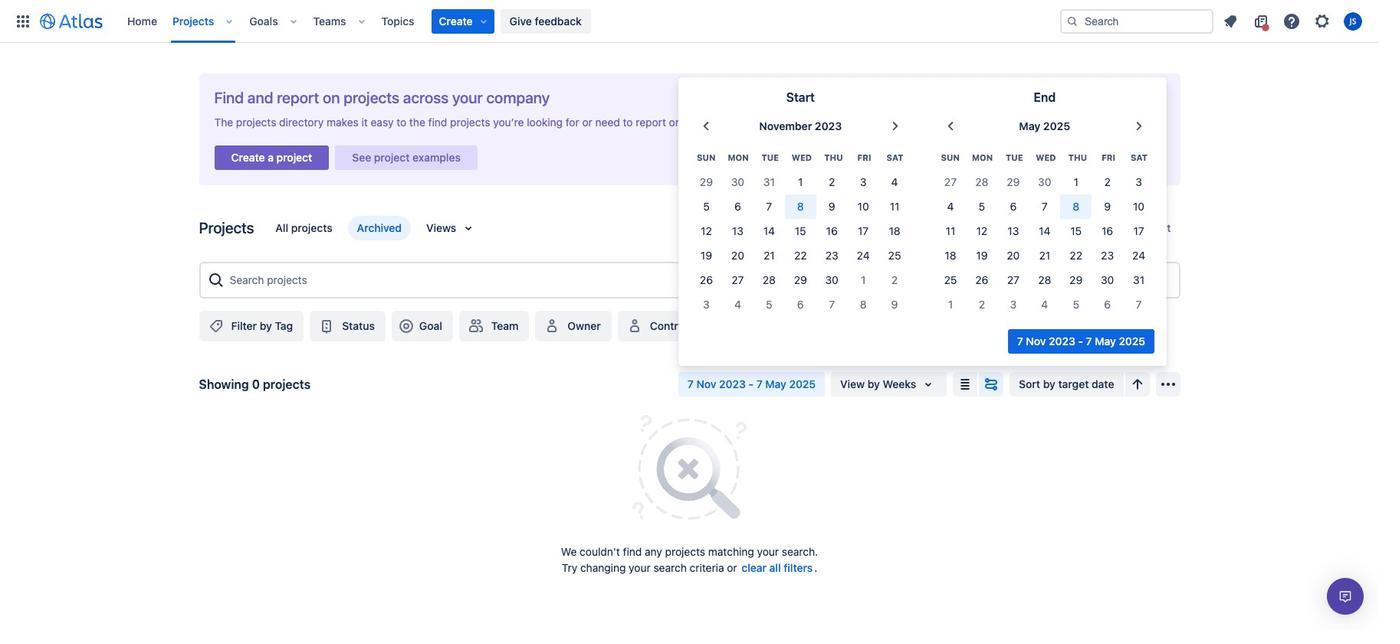 Task type: describe. For each thing, give the bounding box(es) containing it.
1 horizontal spatial 18 button
[[935, 244, 966, 268]]

previous month, october 2023 image
[[697, 117, 715, 135]]

contributor
[[650, 320, 708, 333]]

try
[[562, 562, 577, 575]]

end
[[1034, 90, 1056, 104]]

7 nov 2023 - 7 may 2025 button
[[678, 373, 825, 397]]

see
[[352, 151, 371, 164]]

30 down may 2025
[[1038, 176, 1051, 189]]

reporting line button
[[822, 311, 936, 342]]

23 for first 23 button from left
[[825, 249, 838, 262]]

2 24 button from the left
[[1123, 244, 1155, 268]]

0 horizontal spatial report
[[277, 89, 319, 107]]

november 2023
[[759, 119, 842, 132]]

row containing 3
[[691, 293, 910, 317]]

view by weeks button
[[831, 373, 947, 397]]

row group for end
[[935, 170, 1155, 317]]

contributor button
[[618, 311, 719, 342]]

the
[[214, 116, 233, 129]]

1 horizontal spatial 8 button
[[848, 293, 879, 317]]

mon for start
[[728, 153, 749, 163]]

1 22 button from the left
[[785, 244, 816, 268]]

feedback
[[535, 14, 582, 27]]

wed for start
[[792, 153, 812, 163]]

row containing 11
[[935, 219, 1155, 244]]

may 2025
[[1019, 119, 1070, 132]]

owner
[[568, 320, 601, 333]]

views button
[[417, 216, 487, 241]]

target
[[1058, 378, 1089, 391]]

1 horizontal spatial 11 button
[[935, 219, 966, 244]]

or for criteria
[[727, 562, 737, 575]]

search.
[[782, 546, 818, 559]]

the projects directory makes it easy to the find projects you're looking for or need to report on with keyword search and filters.
[[214, 116, 841, 129]]

clear all filters button
[[740, 560, 814, 579]]

21 inside may 2025 grid
[[1039, 249, 1050, 262]]

projects inside button
[[291, 222, 332, 235]]

team button
[[459, 311, 529, 342]]

27 for 27 button to the middle
[[944, 176, 957, 189]]

tag image
[[207, 317, 225, 336]]

home link
[[123, 9, 162, 33]]

we
[[561, 546, 577, 559]]

across
[[403, 89, 449, 107]]

row containing 19
[[691, 244, 910, 268]]

nov for 7 nov 2023 - 7 may 2025 popup button
[[697, 378, 716, 391]]

find and report on projects across your company
[[214, 89, 550, 107]]

for
[[566, 116, 579, 129]]

all projects button
[[266, 216, 342, 241]]

the
[[409, 116, 425, 129]]

30 button up 7 nov 2023 - 7 may 2025 button
[[1092, 268, 1123, 293]]

projects inside top element
[[173, 14, 214, 27]]

28 for the right 28 button
[[1038, 274, 1051, 287]]

directory
[[279, 116, 324, 129]]

0 horizontal spatial 27 button
[[722, 268, 754, 293]]

1 horizontal spatial and
[[789, 116, 807, 129]]

1 21 button from the left
[[754, 244, 785, 268]]

0
[[252, 378, 260, 392]]

0 vertical spatial may
[[1019, 119, 1041, 132]]

24 inside may 2025 grid
[[1132, 249, 1145, 262]]

examples
[[413, 151, 461, 164]]

find inside we couldn't find any projects matching your search. try changing your search criteria or clear all filters .
[[623, 546, 642, 559]]

you're
[[493, 116, 524, 129]]

30 up 7 nov 2023 - 7 may 2025 button
[[1101, 274, 1114, 287]]

showing 0 projects
[[199, 378, 311, 392]]

row containing 12
[[691, 219, 910, 244]]

22 for 1st 22 button from right
[[1070, 249, 1083, 262]]

projects right the
[[236, 116, 276, 129]]

tue for start
[[762, 153, 779, 163]]

showing
[[199, 378, 249, 392]]

1 10 button from the left
[[848, 195, 879, 219]]

19 for first 19 button
[[701, 249, 712, 262]]

2 26 button from the left
[[966, 268, 998, 293]]

goals
[[249, 14, 278, 27]]

all
[[769, 562, 781, 575]]

filters
[[784, 562, 813, 575]]

company
[[486, 89, 550, 107]]

previous month, april 2025 image
[[941, 117, 960, 135]]

all projects
[[276, 222, 332, 235]]

reset button
[[1133, 216, 1180, 241]]

30 button down keyword
[[722, 170, 754, 195]]

your for search.
[[757, 546, 779, 559]]

create a project button
[[214, 141, 329, 175]]

1 vertical spatial report
[[636, 116, 666, 129]]

2025 for 7 nov 2023 - 7 may 2025 button
[[1119, 335, 1145, 348]]

2023 for 7 nov 2023 - 7 may 2025 button
[[1049, 335, 1075, 348]]

17 for 1st the 17 button from right
[[1134, 225, 1144, 238]]

goals link
[[245, 9, 283, 33]]

0 horizontal spatial 25 button
[[879, 244, 910, 268]]

status image
[[318, 317, 336, 336]]

archived button
[[348, 216, 411, 241]]

view
[[840, 378, 865, 391]]

status
[[342, 320, 375, 333]]

2 vertical spatial your
[[629, 562, 651, 575]]

17 for second the 17 button from the right
[[858, 225, 869, 238]]

sort by target date
[[1019, 378, 1114, 391]]

14 inside may 2025 grid
[[1039, 225, 1051, 238]]

10 for 1st 10 button from right
[[1133, 200, 1145, 213]]

projects link
[[168, 9, 219, 33]]

19 for second 19 button from left
[[976, 249, 988, 262]]

.
[[814, 562, 817, 575]]

with
[[684, 116, 705, 129]]

projects inside we couldn't find any projects matching your search. try changing your search criteria or clear all filters .
[[665, 546, 705, 559]]

may for 7 nov 2023 - 7 may 2025 popup button
[[765, 378, 786, 391]]

1 horizontal spatial 31 button
[[1123, 268, 1155, 293]]

filter by tag button
[[199, 311, 304, 342]]

we couldn't find any projects matching your search. try changing your search criteria or clear all filters .
[[561, 546, 818, 575]]

13 button inside november 2023 grid
[[722, 219, 754, 244]]

2 15 button from the left
[[1060, 219, 1092, 244]]

1 horizontal spatial 25 button
[[935, 268, 966, 293]]

1 19 button from the left
[[691, 244, 722, 268]]

1 15 button from the left
[[785, 219, 816, 244]]

find
[[214, 89, 244, 107]]

give feedback
[[510, 14, 582, 27]]

1 horizontal spatial search
[[752, 116, 786, 129]]

by for filter
[[260, 320, 272, 333]]

0 horizontal spatial on
[[323, 89, 340, 107]]

see project examples button
[[335, 141, 478, 175]]

2 horizontal spatial 27 button
[[998, 268, 1029, 293]]

30 button up reporting line button
[[816, 268, 848, 293]]

1 horizontal spatial 9 button
[[879, 293, 910, 317]]

sort by target date button
[[1010, 373, 1124, 397]]

26 for 1st '26' button from the left
[[700, 274, 713, 287]]

8 button for 8 cell within may 2025 grid
[[1060, 195, 1092, 219]]

1 horizontal spatial 2025
[[1043, 119, 1070, 132]]

13 inside november 2023 grid
[[732, 225, 744, 238]]

it
[[362, 116, 368, 129]]

looking
[[527, 116, 563, 129]]

teams link
[[309, 9, 351, 33]]

2 10 button from the left
[[1123, 195, 1155, 219]]

reporting line
[[855, 320, 925, 333]]

start
[[786, 90, 815, 104]]

your for company
[[452, 89, 483, 107]]

25 inside november 2023 grid
[[888, 249, 901, 262]]

sat for end
[[1131, 153, 1148, 163]]

31 for right 31 'button'
[[1133, 274, 1145, 287]]

line
[[907, 320, 925, 333]]

21 inside november 2023 grid
[[764, 249, 775, 262]]

filter by tag
[[231, 320, 293, 333]]

Search projects field
[[225, 267, 1173, 294]]

changing
[[580, 562, 626, 575]]

november
[[759, 119, 812, 132]]

matching
[[708, 546, 754, 559]]

2 23 button from the left
[[1092, 244, 1123, 268]]

0 horizontal spatial find
[[428, 116, 447, 129]]

2 14 button from the left
[[1029, 219, 1060, 244]]

top element
[[9, 0, 1060, 43]]

a
[[268, 151, 274, 164]]

projects left you're
[[450, 116, 490, 129]]

may 2025 grid
[[935, 145, 1155, 317]]

team
[[491, 320, 519, 333]]

create a project
[[231, 151, 312, 164]]

owner button
[[535, 311, 612, 342]]

26 for 2nd '26' button from the left
[[976, 274, 989, 287]]

date
[[1092, 378, 1114, 391]]

create for create a project
[[231, 151, 265, 164]]

criteria
[[690, 562, 724, 575]]

2 horizontal spatial 28 button
[[1029, 268, 1060, 293]]

need
[[595, 116, 620, 129]]

1 to from the left
[[397, 116, 406, 129]]

notifications image
[[1221, 12, 1240, 30]]

1 horizontal spatial on
[[669, 116, 681, 129]]

filter
[[231, 320, 257, 333]]

teams
[[313, 14, 346, 27]]

row containing 5
[[691, 195, 910, 219]]

home
[[127, 14, 157, 27]]

nov for 7 nov 2023 - 7 may 2025 button
[[1026, 335, 1046, 348]]

or for for
[[582, 116, 593, 129]]

12 inside may 2025 grid
[[976, 225, 988, 238]]

15 inside may 2025 grid
[[1070, 225, 1082, 238]]

next month, june 2025 image
[[1130, 117, 1149, 135]]

0 vertical spatial 31 button
[[754, 170, 785, 195]]

give feedback button
[[500, 9, 591, 33]]



Task type: vqa. For each thing, say whether or not it's contained in the screenshot.


Task type: locate. For each thing, give the bounding box(es) containing it.
1 8 cell from the left
[[785, 195, 816, 219]]

project right see
[[374, 151, 410, 164]]

7 nov 2023 - 7 may 2025 up target
[[1017, 335, 1145, 348]]

13 button inside may 2025 grid
[[998, 219, 1029, 244]]

21 button
[[754, 244, 785, 268], [1029, 244, 1060, 268]]

november 2023 grid
[[691, 145, 910, 317]]

following image
[[733, 317, 751, 336]]

Search field
[[1060, 9, 1214, 33]]

may for 7 nov 2023 - 7 may 2025 button
[[1095, 335, 1116, 348]]

1 horizontal spatial 10 button
[[1123, 195, 1155, 219]]

thu for start
[[824, 153, 843, 163]]

1 16 from the left
[[826, 225, 838, 238]]

create right topics
[[439, 14, 473, 27]]

nov inside popup button
[[697, 378, 716, 391]]

22 for 1st 22 button
[[794, 249, 807, 262]]

or right the 'for'
[[582, 116, 593, 129]]

14 inside november 2023 grid
[[763, 225, 775, 238]]

next month, december 2023 image
[[886, 117, 904, 135]]

7 nov 2023 - 7 may 2025 for 7 nov 2023 - 7 may 2025 button
[[1017, 335, 1145, 348]]

1 16 button from the left
[[816, 219, 848, 244]]

sun
[[697, 153, 716, 163], [941, 153, 960, 163]]

banner
[[0, 0, 1379, 43]]

31 inside november 2023 grid
[[763, 176, 775, 189]]

31 button down reset button
[[1123, 268, 1155, 293]]

sun for start
[[697, 153, 716, 163]]

2 19 button from the left
[[966, 244, 998, 268]]

may inside 7 nov 2023 - 7 may 2025 button
[[1095, 335, 1116, 348]]

8 inside may 2025 grid
[[1073, 200, 1080, 213]]

7 button
[[754, 195, 785, 219], [1029, 195, 1060, 219], [816, 293, 848, 317], [1123, 293, 1155, 317]]

archived
[[357, 222, 402, 235]]

0 vertical spatial report
[[277, 89, 319, 107]]

2 26 from the left
[[976, 274, 989, 287]]

wed for end
[[1036, 153, 1056, 163]]

1 vertical spatial projects
[[199, 219, 254, 237]]

10 for second 10 button from right
[[858, 200, 869, 213]]

1 sun from the left
[[697, 153, 716, 163]]

give
[[510, 14, 532, 27]]

account image
[[1344, 12, 1362, 30]]

sat inside november 2023 grid
[[887, 153, 904, 163]]

2 horizontal spatial may
[[1095, 335, 1116, 348]]

on up makes
[[323, 89, 340, 107]]

26 inside may 2025 grid
[[976, 274, 989, 287]]

1 horizontal spatial 15
[[1070, 225, 1082, 238]]

1 wed from the left
[[792, 153, 812, 163]]

by inside button
[[260, 320, 272, 333]]

1 horizontal spatial row group
[[935, 170, 1155, 317]]

17 inside may 2025 grid
[[1134, 225, 1144, 238]]

banner containing home
[[0, 0, 1379, 43]]

1 14 button from the left
[[754, 219, 785, 244]]

8 cell
[[785, 195, 816, 219], [1060, 195, 1092, 219]]

1 horizontal spatial create
[[439, 14, 473, 27]]

2 13 button from the left
[[998, 219, 1029, 244]]

or inside we couldn't find any projects matching your search. try changing your search criteria or clear all filters .
[[727, 562, 737, 575]]

18 button
[[879, 219, 910, 244], [935, 244, 966, 268]]

goal button
[[392, 311, 453, 342]]

27 for the right 27 button
[[1007, 274, 1020, 287]]

by right the sort
[[1043, 378, 1056, 391]]

- inside popup button
[[749, 378, 754, 391]]

report right "need"
[[636, 116, 666, 129]]

any
[[645, 546, 662, 559]]

0 horizontal spatial 11
[[890, 200, 900, 213]]

row containing 18
[[935, 244, 1155, 268]]

7 nov 2023 - 7 may 2025 down following icon
[[688, 378, 816, 391]]

11 inside may 2025 grid
[[946, 225, 956, 238]]

tue down november
[[762, 153, 779, 163]]

2023 for 7 nov 2023 - 7 may 2025 popup button
[[719, 378, 746, 391]]

24 button down reset button
[[1123, 244, 1155, 268]]

may down end
[[1019, 119, 1041, 132]]

1 13 button from the left
[[722, 219, 754, 244]]

1 horizontal spatial tue
[[1006, 153, 1023, 163]]

your right across on the left of the page
[[452, 89, 483, 107]]

2 16 button from the left
[[1092, 219, 1123, 244]]

30 button down may 2025
[[1029, 170, 1060, 195]]

1 13 from the left
[[732, 225, 744, 238]]

0 horizontal spatial 20
[[731, 249, 744, 262]]

views
[[426, 222, 456, 235]]

display as list image
[[956, 376, 975, 394]]

1 10 from the left
[[858, 200, 869, 213]]

row containing 26
[[691, 268, 910, 293]]

1 horizontal spatial -
[[1078, 335, 1083, 348]]

1 24 button from the left
[[848, 244, 879, 268]]

1 vertical spatial 2025
[[1119, 335, 1145, 348]]

1 mon from the left
[[728, 153, 749, 163]]

projects
[[173, 14, 214, 27], [199, 219, 254, 237]]

fri inside november 2023 grid
[[858, 153, 871, 163]]

5
[[703, 200, 710, 213], [979, 200, 985, 213], [766, 298, 772, 311], [1073, 298, 1079, 311]]

1 horizontal spatial project
[[374, 151, 410, 164]]

1 horizontal spatial by
[[868, 378, 880, 391]]

26 inside november 2023 grid
[[700, 274, 713, 287]]

tue inside november 2023 grid
[[762, 153, 779, 163]]

0 horizontal spatial may
[[765, 378, 786, 391]]

on left with
[[669, 116, 681, 129]]

28 for 28 button to the middle
[[975, 176, 989, 189]]

row containing 4
[[935, 195, 1155, 219]]

0 horizontal spatial 8 button
[[785, 195, 816, 219]]

22 button
[[785, 244, 816, 268], [1060, 244, 1092, 268]]

search inside we couldn't find any projects matching your search. try changing your search criteria or clear all filters .
[[654, 562, 687, 575]]

or down matching
[[727, 562, 737, 575]]

by right 'view'
[[868, 378, 880, 391]]

2 12 button from the left
[[966, 219, 998, 244]]

6
[[734, 200, 741, 213], [1010, 200, 1017, 213], [797, 298, 804, 311], [1104, 298, 1111, 311]]

2023 down start
[[815, 119, 842, 132]]

31 button down november
[[754, 170, 785, 195]]

view by weeks
[[840, 378, 916, 391]]

sun down previous month, april 2025 icon
[[941, 153, 960, 163]]

0 horizontal spatial 31 button
[[754, 170, 785, 195]]

nov down contributor
[[697, 378, 716, 391]]

to
[[397, 116, 406, 129], [623, 116, 633, 129]]

sat
[[887, 153, 904, 163], [1131, 153, 1148, 163]]

1 horizontal spatial 24 button
[[1123, 244, 1155, 268]]

nov up the sort
[[1026, 335, 1046, 348]]

tue
[[762, 153, 779, 163], [1006, 153, 1023, 163]]

change date range format image
[[919, 376, 938, 394]]

2 23 from the left
[[1101, 249, 1114, 262]]

22
[[794, 249, 807, 262], [1070, 249, 1083, 262]]

2 10 from the left
[[1133, 200, 1145, 213]]

0 horizontal spatial 25
[[888, 249, 901, 262]]

row containing 1
[[935, 293, 1155, 317]]

by inside popup button
[[1043, 378, 1056, 391]]

1 thu from the left
[[824, 153, 843, 163]]

1 horizontal spatial fri
[[1102, 153, 1116, 163]]

mon inside november 2023 grid
[[728, 153, 749, 163]]

1 horizontal spatial 8 cell
[[1060, 195, 1092, 219]]

16 for first 16 button from the left
[[826, 225, 838, 238]]

topics
[[381, 14, 414, 27]]

2 sat from the left
[[1131, 153, 1148, 163]]

2 mon from the left
[[972, 153, 993, 163]]

2 vertical spatial may
[[765, 378, 786, 391]]

1 horizontal spatial to
[[623, 116, 633, 129]]

2 horizontal spatial 8 button
[[1060, 195, 1092, 219]]

1 vertical spatial your
[[757, 546, 779, 559]]

sun inside november 2023 grid
[[697, 153, 716, 163]]

0 horizontal spatial 14
[[763, 225, 775, 238]]

2 17 from the left
[[1134, 225, 1144, 238]]

1 horizontal spatial 10
[[1133, 200, 1145, 213]]

switch to... image
[[14, 12, 32, 30]]

1 19 from the left
[[701, 249, 712, 262]]

0 horizontal spatial 27
[[732, 274, 744, 287]]

1 horizontal spatial wed
[[1036, 153, 1056, 163]]

1 sat from the left
[[887, 153, 904, 163]]

1 horizontal spatial 13 button
[[998, 219, 1029, 244]]

31 down november
[[763, 176, 775, 189]]

2 tue from the left
[[1006, 153, 1023, 163]]

2 13 from the left
[[1008, 225, 1019, 238]]

0 horizontal spatial create
[[231, 151, 265, 164]]

- down following icon
[[749, 378, 754, 391]]

0 horizontal spatial fri
[[858, 153, 871, 163]]

0 vertical spatial nov
[[1026, 335, 1046, 348]]

10
[[858, 200, 869, 213], [1133, 200, 1145, 213]]

0 horizontal spatial 26 button
[[691, 268, 722, 293]]

14
[[763, 225, 775, 238], [1039, 225, 1051, 238]]

2 horizontal spatial 8
[[1073, 200, 1080, 213]]

2 20 from the left
[[1007, 249, 1020, 262]]

2025 up reverse sort order icon
[[1119, 335, 1145, 348]]

- for 7 nov 2023 - 7 may 2025 popup button
[[749, 378, 754, 391]]

19 inside may 2025 grid
[[976, 249, 988, 262]]

thu down filters.
[[824, 153, 843, 163]]

25 inside grid
[[944, 274, 957, 287]]

fri for end
[[1102, 153, 1116, 163]]

1 vertical spatial 2023
[[1049, 335, 1075, 348]]

0 horizontal spatial mon
[[728, 153, 749, 163]]

1 vertical spatial may
[[1095, 335, 1116, 348]]

0 horizontal spatial 14 button
[[754, 219, 785, 244]]

row group containing 29
[[691, 170, 910, 317]]

wed down november 2023
[[792, 153, 812, 163]]

18 inside may 2025 grid
[[945, 249, 956, 262]]

- for 7 nov 2023 - 7 may 2025 button
[[1078, 335, 1083, 348]]

sort
[[1019, 378, 1040, 391]]

fri for start
[[858, 153, 871, 163]]

reset
[[1142, 222, 1171, 235]]

reverse sort order image
[[1128, 376, 1147, 394]]

1 tue from the left
[[762, 153, 779, 163]]

settings image
[[1313, 12, 1332, 30]]

15 inside november 2023 grid
[[795, 225, 806, 238]]

1 24 from the left
[[857, 249, 870, 262]]

row containing 25
[[935, 268, 1155, 293]]

thu for end
[[1068, 153, 1087, 163]]

1 horizontal spatial 19
[[976, 249, 988, 262]]

1 horizontal spatial 16
[[1102, 225, 1113, 238]]

1 21 from the left
[[764, 249, 775, 262]]

sat down next month, december 2023 "image"
[[887, 153, 904, 163]]

1 fri from the left
[[858, 153, 871, 163]]

search right keyword
[[752, 116, 786, 129]]

0 horizontal spatial tue
[[762, 153, 779, 163]]

18 inside november 2023 grid
[[889, 225, 901, 238]]

1 horizontal spatial 8
[[860, 298, 867, 311]]

31 down reset button
[[1133, 274, 1145, 287]]

projects up it
[[344, 89, 400, 107]]

mon
[[728, 153, 749, 163], [972, 153, 993, 163]]

help image
[[1283, 12, 1301, 30]]

17 inside november 2023 grid
[[858, 225, 869, 238]]

2 project from the left
[[374, 151, 410, 164]]

thu inside may 2025 grid
[[1068, 153, 1087, 163]]

2025 inside popup button
[[789, 378, 816, 391]]

1 17 button from the left
[[848, 219, 879, 244]]

row containing 27
[[935, 170, 1155, 195]]

0 horizontal spatial 16
[[826, 225, 838, 238]]

20 inside november 2023 grid
[[731, 249, 744, 262]]

31 inside may 2025 grid
[[1133, 274, 1145, 287]]

tue inside may 2025 grid
[[1006, 153, 1023, 163]]

row group containing 27
[[935, 170, 1155, 317]]

21
[[764, 249, 775, 262], [1039, 249, 1050, 262]]

9 button
[[816, 195, 848, 219], [1092, 195, 1123, 219], [879, 293, 910, 317]]

0 horizontal spatial search
[[654, 562, 687, 575]]

10 inside november 2023 grid
[[858, 200, 869, 213]]

24 down reset button
[[1132, 249, 1145, 262]]

2 12 from the left
[[976, 225, 988, 238]]

15
[[795, 225, 806, 238], [1070, 225, 1082, 238]]

by
[[260, 320, 272, 333], [868, 378, 880, 391], [1043, 378, 1056, 391]]

all
[[276, 222, 288, 235]]

mon for end
[[972, 153, 993, 163]]

2 24 from the left
[[1132, 249, 1145, 262]]

1 20 from the left
[[731, 249, 744, 262]]

by inside "dropdown button"
[[868, 378, 880, 391]]

1 23 button from the left
[[816, 244, 848, 268]]

1 14 from the left
[[763, 225, 775, 238]]

create inside dropdown button
[[439, 14, 473, 27]]

2025 down end
[[1043, 119, 1070, 132]]

1 horizontal spatial report
[[636, 116, 666, 129]]

2 22 button from the left
[[1060, 244, 1092, 268]]

1 horizontal spatial find
[[623, 546, 642, 559]]

wed down may 2025
[[1036, 153, 1056, 163]]

wed inside may 2025 grid
[[1036, 153, 1056, 163]]

mon inside may 2025 grid
[[972, 153, 993, 163]]

27
[[944, 176, 957, 189], [732, 274, 744, 287], [1007, 274, 1020, 287]]

2 thu from the left
[[1068, 153, 1087, 163]]

0 horizontal spatial 7 nov 2023 - 7 may 2025
[[688, 378, 816, 391]]

tag
[[275, 320, 293, 333]]

8 for 8 cell within may 2025 grid
[[1073, 200, 1080, 213]]

25
[[888, 249, 901, 262], [944, 274, 957, 287]]

search projects image
[[207, 271, 225, 290]]

1 horizontal spatial 17
[[1134, 225, 1144, 238]]

16 inside may 2025 grid
[[1102, 225, 1113, 238]]

1 horizontal spatial 27
[[944, 176, 957, 189]]

16 button
[[816, 219, 848, 244], [1092, 219, 1123, 244]]

30 up reporting line button
[[825, 274, 839, 287]]

may up date
[[1095, 335, 1116, 348]]

1 vertical spatial -
[[749, 378, 754, 391]]

find left "any"
[[623, 546, 642, 559]]

1 horizontal spatial 9
[[891, 298, 898, 311]]

search image
[[1066, 15, 1079, 27]]

create
[[439, 14, 473, 27], [231, 151, 265, 164]]

2 horizontal spatial 9 button
[[1092, 195, 1123, 219]]

0 vertical spatial 2025
[[1043, 119, 1070, 132]]

22 inside november 2023 grid
[[794, 249, 807, 262]]

16 for second 16 button from the left
[[1102, 225, 1113, 238]]

7 nov 2023 - 7 may 2025 inside 7 nov 2023 - 7 may 2025 button
[[1017, 335, 1145, 348]]

nov inside button
[[1026, 335, 1046, 348]]

24
[[857, 249, 870, 262], [1132, 249, 1145, 262]]

11
[[890, 200, 900, 213], [946, 225, 956, 238]]

1 horizontal spatial 20 button
[[998, 244, 1029, 268]]

1 horizontal spatial sun
[[941, 153, 960, 163]]

1 horizontal spatial 19 button
[[966, 244, 998, 268]]

1 15 from the left
[[795, 225, 806, 238]]

couldn't
[[580, 546, 620, 559]]

1 horizontal spatial 13
[[1008, 225, 1019, 238]]

28 inside november 2023 grid
[[763, 274, 776, 287]]

keyword
[[708, 116, 750, 129]]

1 horizontal spatial 17 button
[[1123, 219, 1155, 244]]

0 horizontal spatial 11 button
[[879, 195, 910, 219]]

create inside button
[[231, 151, 265, 164]]

0 horizontal spatial 21 button
[[754, 244, 785, 268]]

topics link
[[377, 9, 419, 33]]

8 cell inside may 2025 grid
[[1060, 195, 1092, 219]]

see project examples
[[352, 151, 461, 164]]

and right find
[[247, 89, 273, 107]]

sat down the next month, june 2025 image
[[1131, 153, 1148, 163]]

projects up criteria
[[665, 546, 705, 559]]

2 19 from the left
[[976, 249, 988, 262]]

2 8 cell from the left
[[1060, 195, 1092, 219]]

2025 left 'view'
[[789, 378, 816, 391]]

makes
[[327, 116, 359, 129]]

1 horizontal spatial 23
[[1101, 249, 1114, 262]]

22 inside may 2025 grid
[[1070, 249, 1083, 262]]

24 inside november 2023 grid
[[857, 249, 870, 262]]

display as timeline image
[[982, 376, 1001, 394]]

2 wed from the left
[[1036, 153, 1056, 163]]

27 for 27 button to the left
[[732, 274, 744, 287]]

23 inside grid
[[825, 249, 838, 262]]

1 20 button from the left
[[722, 244, 754, 268]]

2025 inside button
[[1119, 335, 1145, 348]]

2 17 button from the left
[[1123, 219, 1155, 244]]

- inside button
[[1078, 335, 1083, 348]]

0 vertical spatial create
[[439, 14, 473, 27]]

thu inside november 2023 grid
[[824, 153, 843, 163]]

13
[[732, 225, 744, 238], [1008, 225, 1019, 238]]

8 cell inside november 2023 grid
[[785, 195, 816, 219]]

row group for start
[[691, 170, 910, 317]]

0 horizontal spatial 28 button
[[754, 268, 785, 293]]

wed inside november 2023 grid
[[792, 153, 812, 163]]

goal
[[419, 320, 442, 333]]

31 for topmost 31 'button'
[[763, 176, 775, 189]]

0 horizontal spatial 17
[[858, 225, 869, 238]]

2 sun from the left
[[941, 153, 960, 163]]

by for view
[[868, 378, 880, 391]]

0 vertical spatial projects
[[173, 14, 214, 27]]

30 down keyword
[[731, 176, 744, 189]]

0 vertical spatial or
[[582, 116, 593, 129]]

projects right 0
[[263, 378, 311, 392]]

26
[[700, 274, 713, 287], [976, 274, 989, 287]]

0 horizontal spatial 2023
[[719, 378, 746, 391]]

2 21 button from the left
[[1029, 244, 1060, 268]]

0 horizontal spatial 9
[[829, 200, 835, 213]]

projects right home
[[173, 14, 214, 27]]

13 inside may 2025 grid
[[1008, 225, 1019, 238]]

4 button
[[879, 170, 910, 195], [935, 195, 966, 219], [722, 293, 754, 317], [1029, 293, 1060, 317]]

2 14 from the left
[[1039, 225, 1051, 238]]

2 21 from the left
[[1039, 249, 1050, 262]]

project right a
[[276, 151, 312, 164]]

0 horizontal spatial 17 button
[[848, 219, 879, 244]]

row
[[691, 145, 910, 170], [935, 145, 1155, 170], [691, 170, 910, 195], [935, 170, 1155, 195], [691, 195, 910, 219], [935, 195, 1155, 219], [691, 219, 910, 244], [935, 219, 1155, 244], [691, 244, 910, 268], [935, 244, 1155, 268], [691, 268, 910, 293], [935, 268, 1155, 293], [691, 293, 910, 317], [935, 293, 1155, 317]]

clear
[[742, 562, 767, 575]]

may inside 7 nov 2023 - 7 may 2025 popup button
[[765, 378, 786, 391]]

fri inside may 2025 grid
[[1102, 153, 1116, 163]]

20
[[731, 249, 744, 262], [1007, 249, 1020, 262]]

7 nov 2023 - 7 may 2025 for 7 nov 2023 - 7 may 2025 popup button
[[688, 378, 816, 391]]

0 vertical spatial 31
[[763, 176, 775, 189]]

search down "any"
[[654, 562, 687, 575]]

to right "need"
[[623, 116, 633, 129]]

find
[[428, 116, 447, 129], [623, 546, 642, 559]]

16 inside november 2023 grid
[[826, 225, 838, 238]]

row containing 29
[[691, 170, 910, 195]]

sun for end
[[941, 153, 960, 163]]

2023 down following icon
[[719, 378, 746, 391]]

1 project from the left
[[276, 151, 312, 164]]

23
[[825, 249, 838, 262], [1101, 249, 1114, 262]]

24 up reporting
[[857, 249, 870, 262]]

1 horizontal spatial 11
[[946, 225, 956, 238]]

reporting
[[855, 320, 904, 333]]

0 horizontal spatial nov
[[697, 378, 716, 391]]

2023 inside button
[[1049, 335, 1075, 348]]

19 inside november 2023 grid
[[701, 249, 712, 262]]

2 22 from the left
[[1070, 249, 1083, 262]]

thu down may 2025
[[1068, 153, 1087, 163]]

2 16 from the left
[[1102, 225, 1113, 238]]

26 button
[[691, 268, 722, 293], [966, 268, 998, 293]]

1 horizontal spatial 28 button
[[966, 170, 998, 195]]

create button
[[431, 9, 494, 33]]

1 vertical spatial 31 button
[[1123, 268, 1155, 293]]

0 horizontal spatial 9 button
[[816, 195, 848, 219]]

0 horizontal spatial 18 button
[[879, 219, 910, 244]]

0 horizontal spatial 28
[[763, 274, 776, 287]]

report up directory
[[277, 89, 319, 107]]

2023 inside popup button
[[719, 378, 746, 391]]

your down "any"
[[629, 562, 651, 575]]

to left the
[[397, 116, 406, 129]]

create for create
[[439, 14, 473, 27]]

1 vertical spatial and
[[789, 116, 807, 129]]

sun inside may 2025 grid
[[941, 153, 960, 163]]

7 nov 2023 - 7 may 2025 inside 7 nov 2023 - 7 may 2025 popup button
[[688, 378, 816, 391]]

find right the
[[428, 116, 447, 129]]

7 nov 2023 - 7 may 2025 button
[[1008, 330, 1155, 354]]

2025 for 7 nov 2023 - 7 may 2025 popup button
[[789, 378, 816, 391]]

23 for 1st 23 button from right
[[1101, 249, 1114, 262]]

sun down previous month, october 2023 icon
[[697, 153, 716, 163]]

1 26 button from the left
[[691, 268, 722, 293]]

2 row group from the left
[[935, 170, 1155, 317]]

1 horizontal spatial may
[[1019, 119, 1041, 132]]

2 fri from the left
[[1102, 153, 1116, 163]]

2 20 button from the left
[[998, 244, 1029, 268]]

1 horizontal spatial 22
[[1070, 249, 1083, 262]]

0 horizontal spatial 20 button
[[722, 244, 754, 268]]

1 horizontal spatial 24
[[1132, 249, 1145, 262]]

27 inside november 2023 grid
[[732, 274, 744, 287]]

0 horizontal spatial 22
[[794, 249, 807, 262]]

1 12 from the left
[[701, 225, 712, 238]]

1 horizontal spatial 12 button
[[966, 219, 998, 244]]

0 horizontal spatial and
[[247, 89, 273, 107]]

tue down may 2025
[[1006, 153, 1023, 163]]

8 for 8 cell inside the november 2023 grid
[[797, 200, 804, 213]]

1 horizontal spatial 2023
[[815, 119, 842, 132]]

23 inside may 2025 grid
[[1101, 249, 1114, 262]]

2023 up sort by target date
[[1049, 335, 1075, 348]]

weeks
[[883, 378, 916, 391]]

projects up search projects image
[[199, 219, 254, 237]]

28 for 28 button within the november 2023 grid
[[763, 274, 776, 287]]

and down start
[[789, 116, 807, 129]]

8 button for 8 cell inside the november 2023 grid
[[785, 195, 816, 219]]

0 horizontal spatial 24
[[857, 249, 870, 262]]

1 row group from the left
[[691, 170, 910, 317]]

more options image
[[1159, 376, 1177, 394]]

2 15 from the left
[[1070, 225, 1082, 238]]

by left tag
[[260, 320, 272, 333]]

1 horizontal spatial sat
[[1131, 153, 1148, 163]]

status button
[[310, 311, 386, 342]]

create left a
[[231, 151, 265, 164]]

1 17 from the left
[[858, 225, 869, 238]]

20 button
[[722, 244, 754, 268], [998, 244, 1029, 268]]

10 inside may 2025 grid
[[1133, 200, 1145, 213]]

27 button
[[935, 170, 966, 195], [722, 268, 754, 293], [998, 268, 1029, 293]]

0 horizontal spatial 13 button
[[722, 219, 754, 244]]

1 26 from the left
[[700, 274, 713, 287]]

17 button
[[848, 219, 879, 244], [1123, 219, 1155, 244]]

20 inside may 2025 grid
[[1007, 249, 1020, 262]]

filters.
[[810, 116, 841, 129]]

12
[[701, 225, 712, 238], [976, 225, 988, 238]]

5 button
[[691, 195, 722, 219], [966, 195, 998, 219], [754, 293, 785, 317], [1060, 293, 1092, 317]]

19 button
[[691, 244, 722, 268], [966, 244, 998, 268]]

- up target
[[1078, 335, 1083, 348]]

1 22 from the left
[[794, 249, 807, 262]]

7 nov 2023 - 7 may 2025
[[1017, 335, 1145, 348], [688, 378, 816, 391]]

0 vertical spatial 7 nov 2023 - 7 may 2025
[[1017, 335, 1145, 348]]

your up all
[[757, 546, 779, 559]]

9 inside may 2025 grid
[[1104, 200, 1111, 213]]

11 inside november 2023 grid
[[890, 200, 900, 213]]

0 horizontal spatial 2025
[[789, 378, 816, 391]]

1 12 button from the left
[[691, 219, 722, 244]]

1 button
[[785, 170, 816, 195], [1060, 170, 1092, 195], [848, 268, 879, 293], [935, 293, 966, 317]]

projects
[[344, 89, 400, 107], [236, 116, 276, 129], [450, 116, 490, 129], [291, 222, 332, 235], [263, 378, 311, 392], [665, 546, 705, 559]]

9
[[829, 200, 835, 213], [1104, 200, 1111, 213], [891, 298, 898, 311]]

2 to from the left
[[623, 116, 633, 129]]

open intercom messenger image
[[1336, 588, 1355, 606]]

may left 'view'
[[765, 378, 786, 391]]

sat inside may 2025 grid
[[1131, 153, 1148, 163]]

1 horizontal spatial 27 button
[[935, 170, 966, 195]]

sat for start
[[887, 153, 904, 163]]

row group
[[691, 170, 910, 317], [935, 170, 1155, 317]]

projects right all
[[291, 222, 332, 235]]

easy
[[371, 116, 394, 129]]

tue for end
[[1006, 153, 1023, 163]]

0 horizontal spatial to
[[397, 116, 406, 129]]

1 23 from the left
[[825, 249, 838, 262]]

16
[[826, 225, 838, 238], [1102, 225, 1113, 238]]

0 vertical spatial 25
[[888, 249, 901, 262]]

by for sort
[[1043, 378, 1056, 391]]

24 button up reporting
[[848, 244, 879, 268]]

12 inside november 2023 grid
[[701, 225, 712, 238]]

28 button inside november 2023 grid
[[754, 268, 785, 293]]



